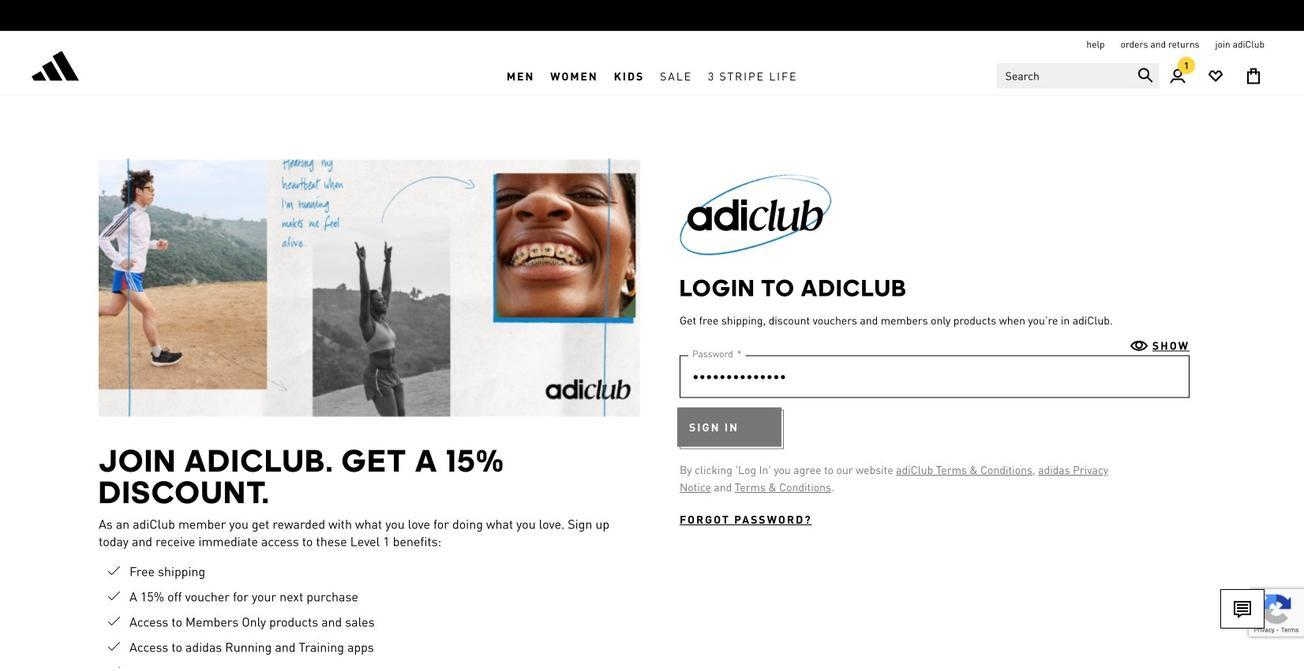 Task type: locate. For each thing, give the bounding box(es) containing it.
top image image
[[664, 159, 848, 256]]

main navigation element
[[315, 58, 989, 95]]



Task type: describe. For each thing, give the bounding box(es) containing it.
adiclub account portal teaser image
[[99, 159, 640, 417]]

Search field
[[997, 63, 1159, 88]]

Password password field
[[680, 356, 1190, 398]]



Task type: vqa. For each thing, say whether or not it's contained in the screenshot.
Inter
no



